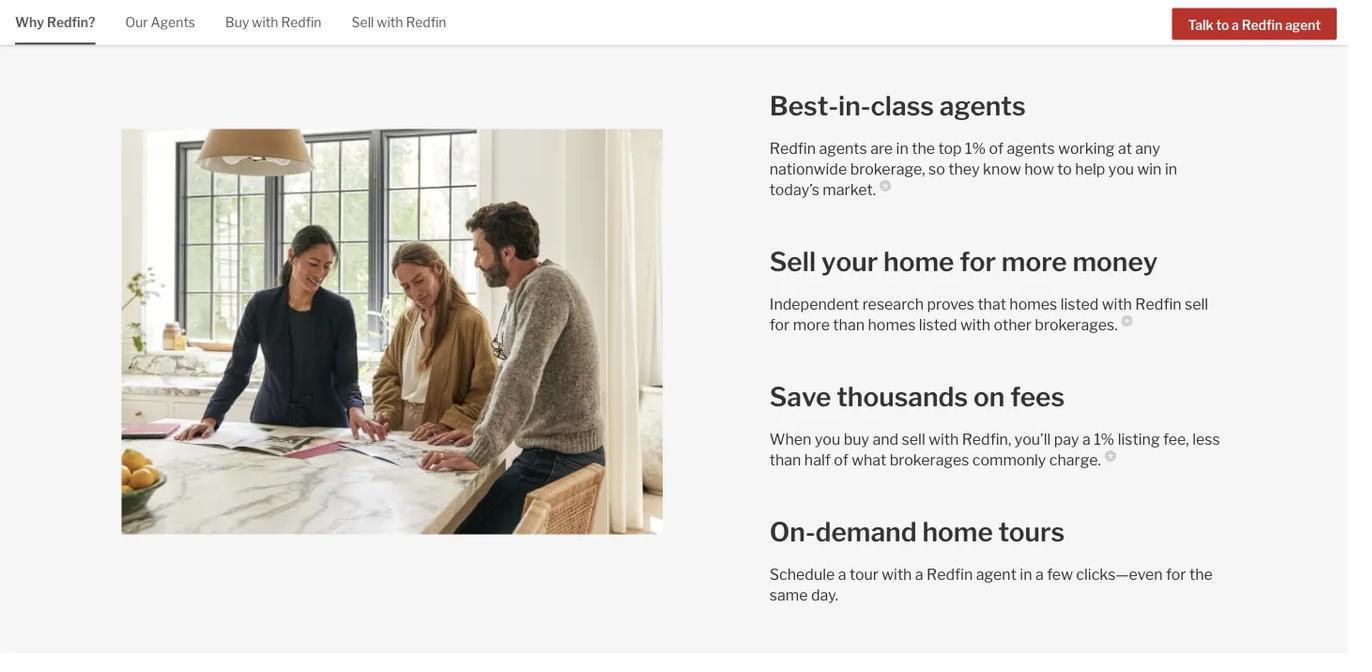 Task type: vqa. For each thing, say whether or not it's contained in the screenshot.
'working'
yes



Task type: describe. For each thing, give the bounding box(es) containing it.
sell inside independent research proves that homes listed with redfin sell for more than homes listed with other brokerages.
[[1185, 295, 1208, 313]]

than inside independent research proves that homes listed with redfin sell for more than homes listed with other brokerages.
[[833, 315, 865, 334]]

more inside independent research proves that homes listed with redfin sell for more than homes listed with other brokerages.
[[793, 315, 830, 334]]

our agents
[[125, 15, 195, 31]]

when you buy and sell with redfin, you'll pay a 1% listing fee, less than half of what brokerages commonly charge.
[[770, 430, 1220, 469]]

pay
[[1054, 430, 1079, 448]]

thousands
[[837, 381, 968, 413]]

so
[[929, 160, 945, 178]]

redfin inside independent research proves that homes listed with redfin sell for more than homes listed with other brokerages.
[[1135, 295, 1182, 313]]

a inside when you buy and sell with redfin, you'll pay a 1% listing fee, less than half of what brokerages commonly charge.
[[1082, 430, 1091, 448]]

sell for sell your home for more money
[[770, 246, 816, 278]]

independent
[[770, 295, 859, 313]]

in-
[[838, 90, 871, 122]]

brokerages.
[[1035, 315, 1118, 334]]

tours
[[999, 516, 1065, 548]]

redfin agent with two customers talking at a kitchen table image
[[122, 129, 663, 535]]

in inside "schedule a tour with a redfin agent in a few clicks—even for the same day."
[[1020, 565, 1032, 583]]

disclaimer image for you'll
[[1105, 451, 1116, 462]]

talk
[[1188, 17, 1214, 33]]

are
[[870, 139, 893, 157]]

0 vertical spatial homes
[[1010, 295, 1057, 313]]

charge.
[[1049, 451, 1101, 469]]

buy
[[225, 15, 249, 31]]

1 horizontal spatial more
[[1002, 246, 1067, 278]]

to inside redfin agents are in the top 1% of agents working at any nationwide brokerage, so they know how to help you win in today's market.
[[1057, 160, 1072, 178]]

on-
[[770, 516, 815, 548]]

buy with redfin link
[[225, 0, 322, 43]]

commonly
[[973, 451, 1046, 469]]

1% inside redfin agents are in the top 1% of agents working at any nationwide brokerage, so they know how to help you win in today's market.
[[965, 139, 986, 157]]

the inside "schedule a tour with a redfin agent in a few clicks—even for the same day."
[[1189, 565, 1213, 583]]

at
[[1118, 139, 1132, 157]]

1 horizontal spatial for
[[960, 246, 996, 278]]

sell inside when you buy and sell with redfin, you'll pay a 1% listing fee, less than half of what brokerages commonly charge.
[[902, 430, 925, 448]]

they
[[949, 160, 980, 178]]

you inside when you buy and sell with redfin, you'll pay a 1% listing fee, less than half of what brokerages commonly charge.
[[815, 430, 840, 448]]

2 horizontal spatial in
[[1165, 160, 1177, 178]]

redfin inside "schedule a tour with a redfin agent in a few clicks—even for the same day."
[[927, 565, 973, 583]]

redfin?
[[47, 15, 95, 31]]

a down on-demand home tours
[[915, 565, 923, 583]]

on
[[974, 381, 1005, 413]]

top
[[938, 139, 962, 157]]

0 horizontal spatial listed
[[919, 315, 957, 334]]

you'll
[[1015, 430, 1051, 448]]

you inside redfin agents are in the top 1% of agents working at any nationwide brokerage, so they know how to help you win in today's market.
[[1109, 160, 1134, 178]]

for inside "schedule a tour with a redfin agent in a few clicks—even for the same day."
[[1166, 565, 1186, 583]]

nationwide
[[770, 160, 847, 178]]

money
[[1073, 246, 1158, 278]]

to inside button
[[1216, 17, 1229, 33]]

agents up top
[[940, 90, 1026, 122]]

know
[[983, 160, 1021, 178]]

brokerage,
[[850, 160, 925, 178]]

sell your home for more money
[[770, 246, 1158, 278]]

sell with redfin
[[352, 15, 446, 31]]

our agents link
[[125, 0, 195, 43]]

on-demand home tours
[[770, 516, 1065, 548]]

talk to a redfin agent
[[1188, 17, 1321, 33]]

agents up how
[[1007, 139, 1055, 157]]

than inside when you buy and sell with redfin, you'll pay a 1% listing fee, less than half of what brokerages commonly charge.
[[770, 451, 801, 469]]

buy with redfin
[[225, 15, 322, 31]]

less
[[1192, 430, 1220, 448]]

why redfin? link
[[15, 0, 95, 43]]

when
[[770, 430, 812, 448]]

0 vertical spatial in
[[896, 139, 909, 157]]

how
[[1024, 160, 1054, 178]]

proves
[[927, 295, 974, 313]]

few
[[1047, 565, 1073, 583]]

save
[[770, 381, 831, 413]]

disclaimer image for of
[[880, 180, 891, 191]]

other
[[994, 315, 1032, 334]]



Task type: locate. For each thing, give the bounding box(es) containing it.
1 horizontal spatial of
[[989, 139, 1004, 157]]

class
[[871, 90, 934, 122]]

agents
[[940, 90, 1026, 122], [819, 139, 867, 157], [1007, 139, 1055, 157]]

0 horizontal spatial homes
[[868, 315, 916, 334]]

clicks—even
[[1076, 565, 1163, 583]]

disclaimer image
[[880, 180, 891, 191], [1121, 315, 1133, 327], [1105, 451, 1116, 462]]

your
[[821, 246, 878, 278]]

1 vertical spatial you
[[815, 430, 840, 448]]

in right win
[[1165, 160, 1177, 178]]

0 horizontal spatial to
[[1057, 160, 1072, 178]]

1 horizontal spatial the
[[1189, 565, 1213, 583]]

homes up the other
[[1010, 295, 1057, 313]]

for down independent
[[770, 315, 790, 334]]

0 vertical spatial agent
[[1285, 17, 1321, 33]]

0 horizontal spatial disclaimer image
[[880, 180, 891, 191]]

1 vertical spatial homes
[[868, 315, 916, 334]]

homes down research
[[868, 315, 916, 334]]

1 horizontal spatial to
[[1216, 17, 1229, 33]]

0 vertical spatial more
[[1002, 246, 1067, 278]]

0 horizontal spatial for
[[770, 315, 790, 334]]

0 horizontal spatial 1%
[[965, 139, 986, 157]]

you down at
[[1109, 160, 1134, 178]]

a inside button
[[1232, 17, 1239, 33]]

disclaimer image right charge.
[[1105, 451, 1116, 462]]

day.
[[811, 586, 838, 604]]

half
[[804, 451, 831, 469]]

1% inside when you buy and sell with redfin, you'll pay a 1% listing fee, less than half of what brokerages commonly charge.
[[1094, 430, 1115, 448]]

0 vertical spatial listed
[[1061, 295, 1099, 313]]

agent
[[1285, 17, 1321, 33], [976, 565, 1017, 583]]

in right the are
[[896, 139, 909, 157]]

to
[[1216, 17, 1229, 33], [1057, 160, 1072, 178]]

1 vertical spatial 1%
[[1094, 430, 1115, 448]]

0 horizontal spatial sell
[[352, 15, 374, 31]]

1 horizontal spatial agent
[[1285, 17, 1321, 33]]

win
[[1137, 160, 1162, 178]]

in
[[896, 139, 909, 157], [1165, 160, 1177, 178], [1020, 565, 1032, 583]]

1 vertical spatial listed
[[919, 315, 957, 334]]

0 vertical spatial for
[[960, 246, 996, 278]]

home for your
[[884, 246, 954, 278]]

0 vertical spatial than
[[833, 315, 865, 334]]

1 horizontal spatial than
[[833, 315, 865, 334]]

best-in-class agents
[[770, 90, 1026, 122]]

0 horizontal spatial of
[[834, 451, 848, 469]]

2 horizontal spatial disclaimer image
[[1121, 315, 1133, 327]]

agents
[[151, 15, 195, 31]]

home for demand
[[922, 516, 993, 548]]

home up research
[[884, 246, 954, 278]]

listed up brokerages.
[[1061, 295, 1099, 313]]

sell
[[1185, 295, 1208, 313], [902, 430, 925, 448]]

0 vertical spatial sell
[[1185, 295, 1208, 313]]

1 vertical spatial to
[[1057, 160, 1072, 178]]

more
[[1002, 246, 1067, 278], [793, 315, 830, 334]]

independent research proves that homes listed with redfin sell for more than homes listed with other brokerages.
[[770, 295, 1208, 334]]

a left few
[[1035, 565, 1044, 583]]

than down independent
[[833, 315, 865, 334]]

save thousands on fees
[[770, 381, 1065, 413]]

sell for sell with redfin
[[352, 15, 374, 31]]

market.
[[823, 180, 876, 198]]

what
[[852, 451, 886, 469]]

2 horizontal spatial for
[[1166, 565, 1186, 583]]

why
[[15, 15, 44, 31]]

buy
[[844, 430, 869, 448]]

help
[[1075, 160, 1105, 178]]

research
[[862, 295, 924, 313]]

you
[[1109, 160, 1134, 178], [815, 430, 840, 448]]

0 horizontal spatial agent
[[976, 565, 1017, 583]]

best-
[[770, 90, 838, 122]]

1 vertical spatial disclaimer image
[[1121, 315, 1133, 327]]

1 vertical spatial of
[[834, 451, 848, 469]]

1 horizontal spatial you
[[1109, 160, 1134, 178]]

disclaimer image down 'brokerage,'
[[880, 180, 891, 191]]

than
[[833, 315, 865, 334], [770, 451, 801, 469]]

home up "schedule a tour with a redfin agent in a few clicks—even for the same day."
[[922, 516, 993, 548]]

brokerages
[[890, 451, 969, 469]]

0 horizontal spatial sell
[[902, 430, 925, 448]]

of up know
[[989, 139, 1004, 157]]

with inside "schedule a tour with a redfin agent in a few clicks—even for the same day."
[[882, 565, 912, 583]]

to right talk
[[1216, 17, 1229, 33]]

0 vertical spatial of
[[989, 139, 1004, 157]]

in left few
[[1020, 565, 1032, 583]]

home
[[884, 246, 954, 278], [922, 516, 993, 548]]

homes
[[1010, 295, 1057, 313], [868, 315, 916, 334]]

1 vertical spatial home
[[922, 516, 993, 548]]

with inside buy with redfin link
[[252, 15, 278, 31]]

disclaimer image right brokerages.
[[1121, 315, 1133, 327]]

0 horizontal spatial than
[[770, 451, 801, 469]]

redfin inside button
[[1242, 17, 1283, 33]]

for up that
[[960, 246, 996, 278]]

1 vertical spatial more
[[793, 315, 830, 334]]

a right pay on the bottom
[[1082, 430, 1091, 448]]

agents left the are
[[819, 139, 867, 157]]

1 horizontal spatial in
[[1020, 565, 1032, 583]]

and
[[873, 430, 899, 448]]

1 horizontal spatial homes
[[1010, 295, 1057, 313]]

0 horizontal spatial the
[[912, 139, 935, 157]]

agent inside button
[[1285, 17, 1321, 33]]

1 horizontal spatial disclaimer image
[[1105, 451, 1116, 462]]

1 vertical spatial in
[[1165, 160, 1177, 178]]

of inside when you buy and sell with redfin, you'll pay a 1% listing fee, less than half of what brokerages commonly charge.
[[834, 451, 848, 469]]

1 vertical spatial sell
[[902, 430, 925, 448]]

2 vertical spatial in
[[1020, 565, 1032, 583]]

0 vertical spatial sell
[[352, 15, 374, 31]]

with inside sell with redfin link
[[377, 15, 403, 31]]

0 vertical spatial you
[[1109, 160, 1134, 178]]

0 vertical spatial the
[[912, 139, 935, 157]]

more up that
[[1002, 246, 1067, 278]]

to right how
[[1057, 160, 1072, 178]]

fees
[[1010, 381, 1065, 413]]

1 vertical spatial for
[[770, 315, 790, 334]]

redfin inside redfin agents are in the top 1% of agents working at any nationwide brokerage, so they know how to help you win in today's market.
[[770, 139, 816, 157]]

a
[[1232, 17, 1239, 33], [1082, 430, 1091, 448], [838, 565, 846, 583], [915, 565, 923, 583], [1035, 565, 1044, 583]]

than down when
[[770, 451, 801, 469]]

0 vertical spatial 1%
[[965, 139, 986, 157]]

a left tour on the bottom right of page
[[838, 565, 846, 583]]

0 vertical spatial disclaimer image
[[880, 180, 891, 191]]

the inside redfin agents are in the top 1% of agents working at any nationwide brokerage, so they know how to help you win in today's market.
[[912, 139, 935, 157]]

schedule a tour with a redfin agent in a few clicks—even for the same day.
[[770, 565, 1213, 604]]

sell
[[352, 15, 374, 31], [770, 246, 816, 278]]

for inside independent research proves that homes listed with redfin sell for more than homes listed with other brokerages.
[[770, 315, 790, 334]]

listed down proves
[[919, 315, 957, 334]]

1%
[[965, 139, 986, 157], [1094, 430, 1115, 448]]

for
[[960, 246, 996, 278], [770, 315, 790, 334], [1166, 565, 1186, 583]]

1% left 'listing'
[[1094, 430, 1115, 448]]

1 vertical spatial agent
[[976, 565, 1017, 583]]

0 vertical spatial to
[[1216, 17, 1229, 33]]

the
[[912, 139, 935, 157], [1189, 565, 1213, 583]]

fee,
[[1163, 430, 1189, 448]]

1 vertical spatial than
[[770, 451, 801, 469]]

talk to a redfin agent button
[[1172, 8, 1337, 40]]

1 horizontal spatial sell
[[770, 246, 816, 278]]

agent inside "schedule a tour with a redfin agent in a few clicks—even for the same day."
[[976, 565, 1017, 583]]

a right talk
[[1232, 17, 1239, 33]]

of inside redfin agents are in the top 1% of agents working at any nationwide brokerage, so they know how to help you win in today's market.
[[989, 139, 1004, 157]]

of right half
[[834, 451, 848, 469]]

working
[[1058, 139, 1115, 157]]

1 vertical spatial sell
[[770, 246, 816, 278]]

today's
[[770, 180, 820, 198]]

1 horizontal spatial listed
[[1061, 295, 1099, 313]]

2 vertical spatial disclaimer image
[[1105, 451, 1116, 462]]

more down independent
[[793, 315, 830, 334]]

with inside when you buy and sell with redfin, you'll pay a 1% listing fee, less than half of what brokerages commonly charge.
[[929, 430, 959, 448]]

with
[[252, 15, 278, 31], [377, 15, 403, 31], [1102, 295, 1132, 313], [960, 315, 991, 334], [929, 430, 959, 448], [882, 565, 912, 583]]

sell right buy with redfin
[[352, 15, 374, 31]]

sell up independent
[[770, 246, 816, 278]]

0 horizontal spatial in
[[896, 139, 909, 157]]

redfin,
[[962, 430, 1011, 448]]

that
[[978, 295, 1006, 313]]

of
[[989, 139, 1004, 157], [834, 451, 848, 469]]

any
[[1135, 139, 1160, 157]]

0 horizontal spatial more
[[793, 315, 830, 334]]

1 horizontal spatial sell
[[1185, 295, 1208, 313]]

demand
[[815, 516, 917, 548]]

1% up they at the top right of the page
[[965, 139, 986, 157]]

redfin agents are in the top 1% of agents working at any nationwide brokerage, so they know how to help you win in today's market.
[[770, 139, 1177, 198]]

2 vertical spatial for
[[1166, 565, 1186, 583]]

tour
[[850, 565, 879, 583]]

0 vertical spatial home
[[884, 246, 954, 278]]

sell with redfin link
[[352, 0, 446, 43]]

for right clicks—even
[[1166, 565, 1186, 583]]

why redfin?
[[15, 15, 95, 31]]

listed
[[1061, 295, 1099, 313], [919, 315, 957, 334]]

0 horizontal spatial you
[[815, 430, 840, 448]]

same
[[770, 586, 808, 604]]

you up half
[[815, 430, 840, 448]]

listing
[[1118, 430, 1160, 448]]

disclaimer image for redfin
[[1121, 315, 1133, 327]]

our
[[125, 15, 148, 31]]

1 vertical spatial the
[[1189, 565, 1213, 583]]

the right clicks—even
[[1189, 565, 1213, 583]]

schedule
[[770, 565, 835, 583]]

1 horizontal spatial 1%
[[1094, 430, 1115, 448]]

the up so
[[912, 139, 935, 157]]

redfin
[[281, 15, 322, 31], [406, 15, 446, 31], [1242, 17, 1283, 33], [770, 139, 816, 157], [1135, 295, 1182, 313], [927, 565, 973, 583]]



